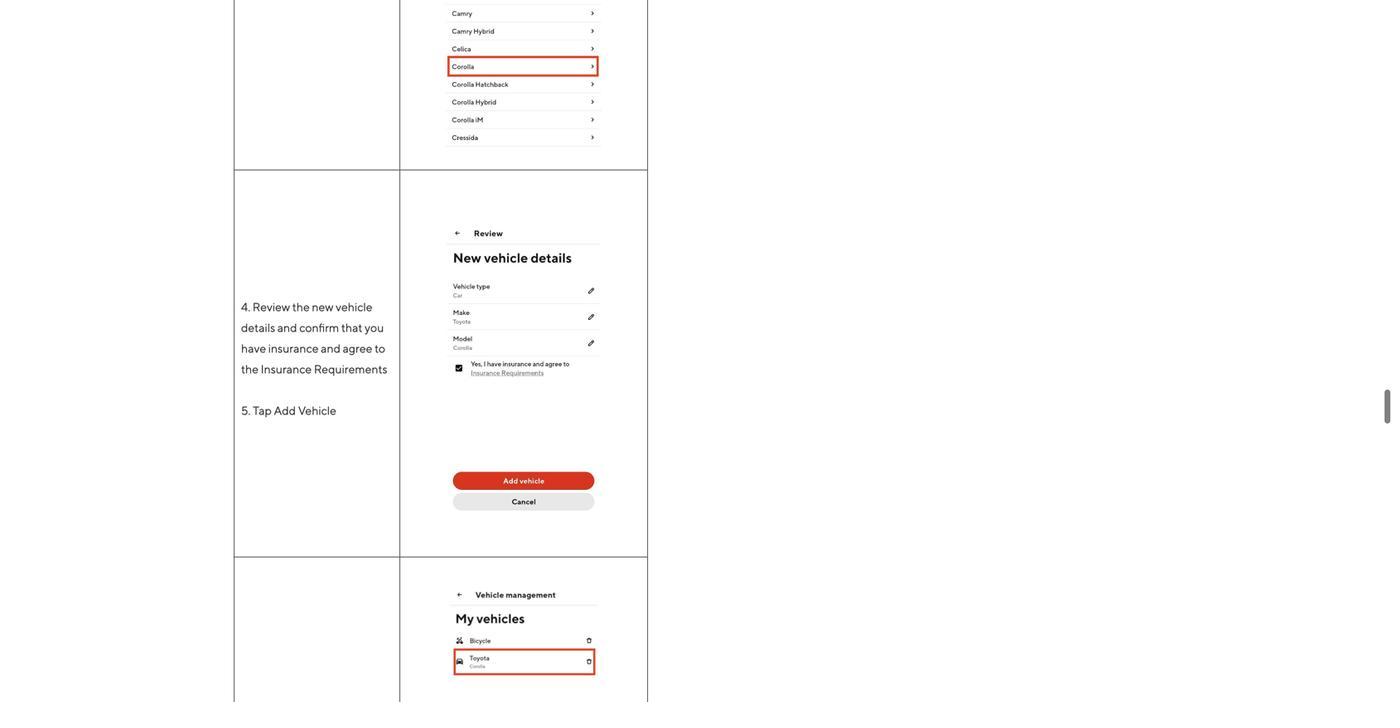 Task type: describe. For each thing, give the bounding box(es) containing it.
requirements
[[314, 359, 388, 373]]

5. tap add vehicle
[[241, 400, 337, 414]]

4.
[[241, 297, 250, 310]]

have
[[241, 338, 266, 352]]

5.
[[241, 400, 251, 414]]

add
[[274, 400, 296, 414]]

details
[[241, 318, 275, 331]]

new
[[312, 297, 334, 310]]

you
[[365, 318, 384, 331]]

0 horizontal spatial the
[[241, 359, 259, 373]]

1 horizontal spatial the
[[292, 297, 310, 310]]

that
[[341, 318, 363, 331]]

review
[[253, 297, 290, 310]]

tap
[[253, 400, 272, 414]]



Task type: vqa. For each thing, say whether or not it's contained in the screenshot.
left and
yes



Task type: locate. For each thing, give the bounding box(es) containing it.
insurance
[[261, 359, 312, 373]]

the down have
[[241, 359, 259, 373]]

1 vertical spatial and
[[321, 338, 341, 352]]

vehicle
[[336, 297, 373, 310]]

1 vertical spatial the
[[241, 359, 259, 373]]

the
[[292, 297, 310, 310], [241, 359, 259, 373]]

agree
[[343, 338, 373, 352]]

and down the confirm
[[321, 338, 341, 352]]

and
[[277, 318, 297, 331], [321, 338, 341, 352]]

to
[[375, 338, 385, 352]]

0 vertical spatial and
[[277, 318, 297, 331]]

insurance
[[268, 338, 319, 352]]

4. review the new vehicle details and confirm that you have insurance and agree to the insurance requirements
[[241, 297, 388, 373]]

and up insurance
[[277, 318, 297, 331]]

confirm
[[299, 318, 339, 331]]

1 horizontal spatial and
[[321, 338, 341, 352]]

the left new
[[292, 297, 310, 310]]

vehicle
[[298, 400, 337, 414]]

0 vertical spatial the
[[292, 297, 310, 310]]

0 horizontal spatial and
[[277, 318, 297, 331]]



